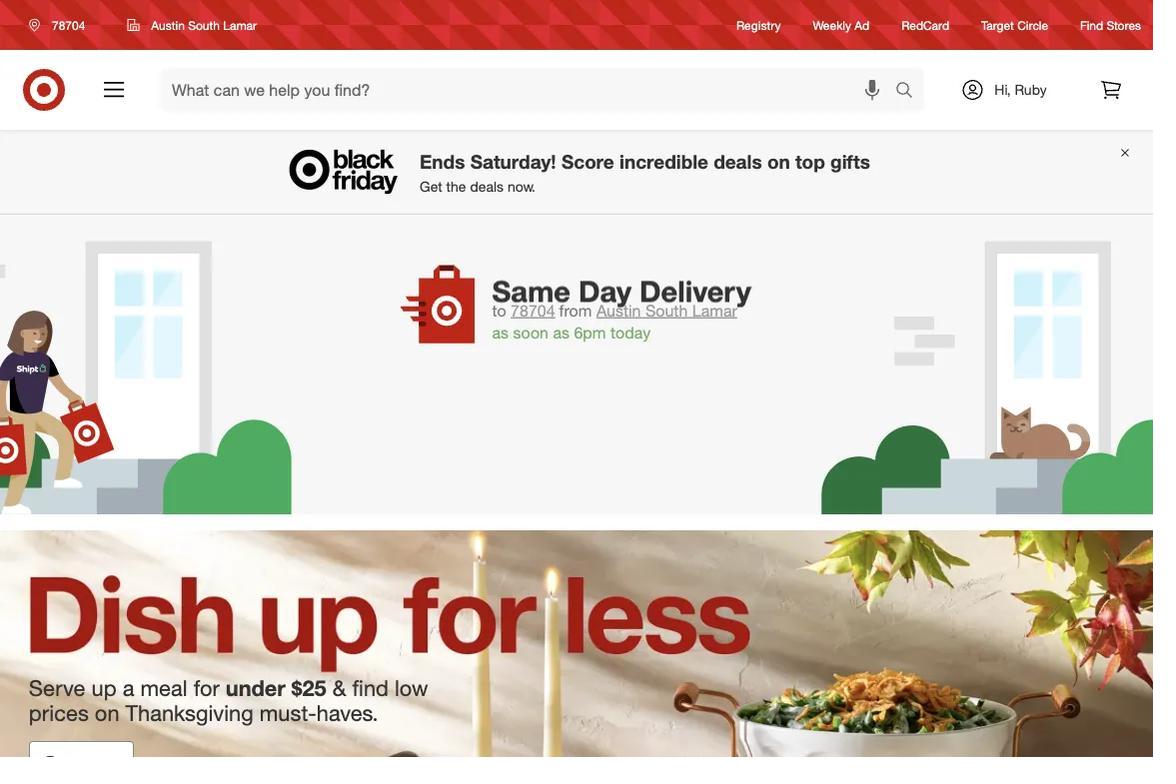 Task type: describe. For each thing, give the bounding box(es) containing it.
stores
[[1107, 17, 1142, 32]]

haves.
[[317, 700, 378, 726]]

low
[[395, 675, 428, 701]]

weekly
[[813, 17, 852, 32]]

What can we help you find? suggestions appear below search field
[[160, 68, 901, 112]]

today
[[611, 323, 651, 343]]

search
[[887, 82, 935, 102]]

$25
[[292, 675, 327, 701]]

circle
[[1018, 17, 1049, 32]]

delivery
[[640, 270, 751, 305]]

saturday!
[[470, 150, 556, 173]]

target circle
[[982, 17, 1049, 32]]

score
[[562, 150, 614, 173]]

ends
[[420, 150, 465, 173]]

target circle link
[[982, 16, 1049, 34]]

austin inside 'same day delivery to 78704 from austin south lamar as soon as 6pm today'
[[597, 301, 641, 320]]

austin south lamar button
[[597, 299, 738, 322]]

prices
[[29, 700, 89, 726]]

serve up a meal for under $25
[[29, 675, 327, 701]]

same day delivery to 78704 from austin south lamar as soon as 6pm today
[[492, 270, 751, 343]]

now.
[[508, 178, 536, 195]]

find stores link
[[1081, 16, 1142, 34]]

78704 button
[[16, 7, 106, 43]]

thanksgiving
[[126, 700, 254, 726]]

6pm
[[574, 323, 606, 343]]

up
[[92, 675, 117, 701]]

ruby
[[1015, 81, 1047, 98]]

gifts
[[831, 150, 871, 173]]

the
[[446, 178, 466, 195]]

south inside 'same day delivery to 78704 from austin south lamar as soon as 6pm today'
[[646, 301, 688, 320]]

top
[[796, 150, 825, 173]]

same
[[492, 270, 571, 305]]

must-
[[260, 700, 317, 726]]

1 vertical spatial deals
[[470, 178, 504, 195]]

austin south lamar button
[[114, 7, 270, 43]]

2 as from the left
[[553, 323, 570, 343]]

on inside ends saturday! score incredible deals on top gifts get the deals now.
[[768, 150, 790, 173]]

from
[[559, 301, 592, 320]]



Task type: locate. For each thing, give the bounding box(es) containing it.
0 horizontal spatial 78704
[[52, 17, 85, 32]]

hi,
[[995, 81, 1011, 98]]

deals left top
[[714, 150, 762, 173]]

dish up for less image
[[0, 531, 1154, 758]]

1 vertical spatial 78704
[[511, 301, 555, 320]]

a
[[123, 675, 134, 701]]

0 horizontal spatial as
[[492, 323, 509, 343]]

0 horizontal spatial austin
[[151, 17, 185, 32]]

0 horizontal spatial south
[[188, 17, 220, 32]]

get
[[420, 178, 443, 195]]

ends saturday! score incredible deals on top gifts get the deals now.
[[420, 150, 871, 195]]

ad
[[855, 17, 870, 32]]

find stores
[[1081, 17, 1142, 32]]

1 horizontal spatial deals
[[714, 150, 762, 173]]

0 horizontal spatial lamar
[[223, 17, 257, 32]]

under
[[226, 675, 286, 701]]

serve
[[29, 675, 85, 701]]

78704 button
[[511, 299, 555, 322]]

as
[[492, 323, 509, 343], [553, 323, 570, 343]]

0 vertical spatial austin
[[151, 17, 185, 32]]

1 vertical spatial lamar
[[692, 301, 738, 320]]

on
[[768, 150, 790, 173], [95, 700, 119, 726]]

incredible
[[620, 150, 709, 173]]

1 horizontal spatial as
[[553, 323, 570, 343]]

&
[[333, 675, 346, 701]]

lamar inside dropdown button
[[223, 17, 257, 32]]

1 vertical spatial austin
[[597, 301, 641, 320]]

0 vertical spatial deals
[[714, 150, 762, 173]]

soon
[[513, 323, 549, 343]]

redcard link
[[902, 16, 950, 34]]

& find low prices on thanksgiving must-haves.
[[29, 675, 428, 726]]

deals right the
[[470, 178, 504, 195]]

0 vertical spatial south
[[188, 17, 220, 32]]

for
[[194, 675, 220, 701]]

0 vertical spatial on
[[768, 150, 790, 173]]

weekly ad link
[[813, 16, 870, 34]]

registry
[[737, 17, 781, 32]]

day
[[579, 270, 632, 305]]

south
[[188, 17, 220, 32], [646, 301, 688, 320]]

weekly ad
[[813, 17, 870, 32]]

find
[[1081, 17, 1104, 32]]

0 vertical spatial lamar
[[223, 17, 257, 32]]

hi, ruby
[[995, 81, 1047, 98]]

on left a
[[95, 700, 119, 726]]

0 vertical spatial 78704
[[52, 17, 85, 32]]

78704 inside dropdown button
[[52, 17, 85, 32]]

redcard
[[902, 17, 950, 32]]

austin south lamar
[[151, 17, 257, 32]]

austin inside dropdown button
[[151, 17, 185, 32]]

meal
[[140, 675, 188, 701]]

to
[[492, 301, 506, 320]]

target
[[982, 17, 1014, 32]]

lamar inside 'same day delivery to 78704 from austin south lamar as soon as 6pm today'
[[692, 301, 738, 320]]

registry link
[[737, 16, 781, 34]]

1 as from the left
[[492, 323, 509, 343]]

search button
[[887, 68, 935, 116]]

1 horizontal spatial lamar
[[692, 301, 738, 320]]

on left top
[[768, 150, 790, 173]]

1 horizontal spatial austin
[[597, 301, 641, 320]]

1 vertical spatial on
[[95, 700, 119, 726]]

1 horizontal spatial on
[[768, 150, 790, 173]]

as down from at the top
[[553, 323, 570, 343]]

lamar
[[223, 17, 257, 32], [692, 301, 738, 320]]

1 horizontal spatial south
[[646, 301, 688, 320]]

78704 inside 'same day delivery to 78704 from austin south lamar as soon as 6pm today'
[[511, 301, 555, 320]]

deals
[[714, 150, 762, 173], [470, 178, 504, 195]]

find
[[352, 675, 389, 701]]

1 vertical spatial south
[[646, 301, 688, 320]]

1 horizontal spatial 78704
[[511, 301, 555, 320]]

0 horizontal spatial deals
[[470, 178, 504, 195]]

0 horizontal spatial on
[[95, 700, 119, 726]]

as down 'to'
[[492, 323, 509, 343]]

78704
[[52, 17, 85, 32], [511, 301, 555, 320]]

austin
[[151, 17, 185, 32], [597, 301, 641, 320]]

south inside dropdown button
[[188, 17, 220, 32]]

on inside & find low prices on thanksgiving must-haves.
[[95, 700, 119, 726]]



Task type: vqa. For each thing, say whether or not it's contained in the screenshot.
bottommost Austin
yes



